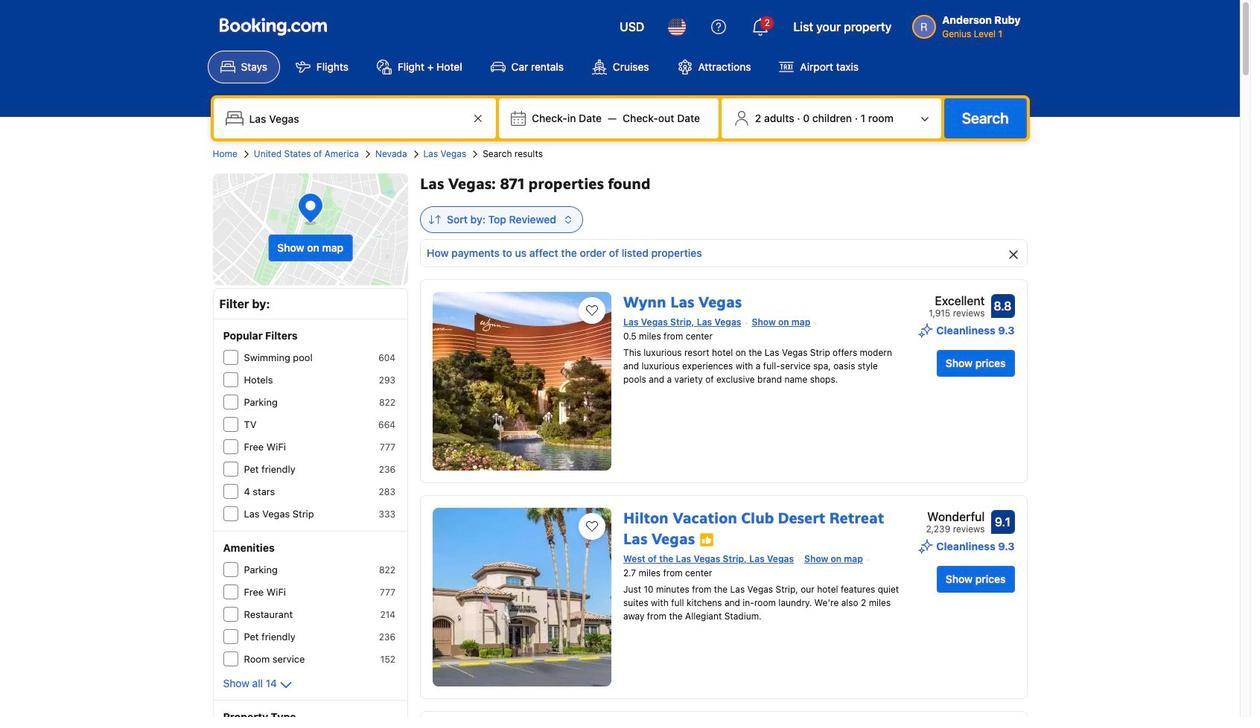 Task type: locate. For each thing, give the bounding box(es) containing it.
property group
[[420, 712, 1028, 718]]

your account menu anderson ruby genius level 1 element
[[913, 13, 1021, 41]]

booking.com image
[[219, 18, 327, 36]]

wynn las vegas image
[[433, 292, 612, 471]]



Task type: describe. For each thing, give the bounding box(es) containing it.
Where are you going? field
[[243, 105, 469, 132]]

this property is part of our preferred partner program. it's committed to providing excellent service and good value. it'll pay us a higher commission if you make a booking. image
[[700, 532, 715, 547]]

hilton vacation club desert retreat las vegas image
[[433, 508, 612, 687]]

this property is part of our preferred partner program. it's committed to providing excellent service and good value. it'll pay us a higher commission if you make a booking. image
[[700, 532, 715, 547]]

search results updated. las vegas: 871 properties found. element
[[420, 174, 1028, 194]]



Task type: vqa. For each thing, say whether or not it's contained in the screenshot.
first 6 from the top of the page
no



